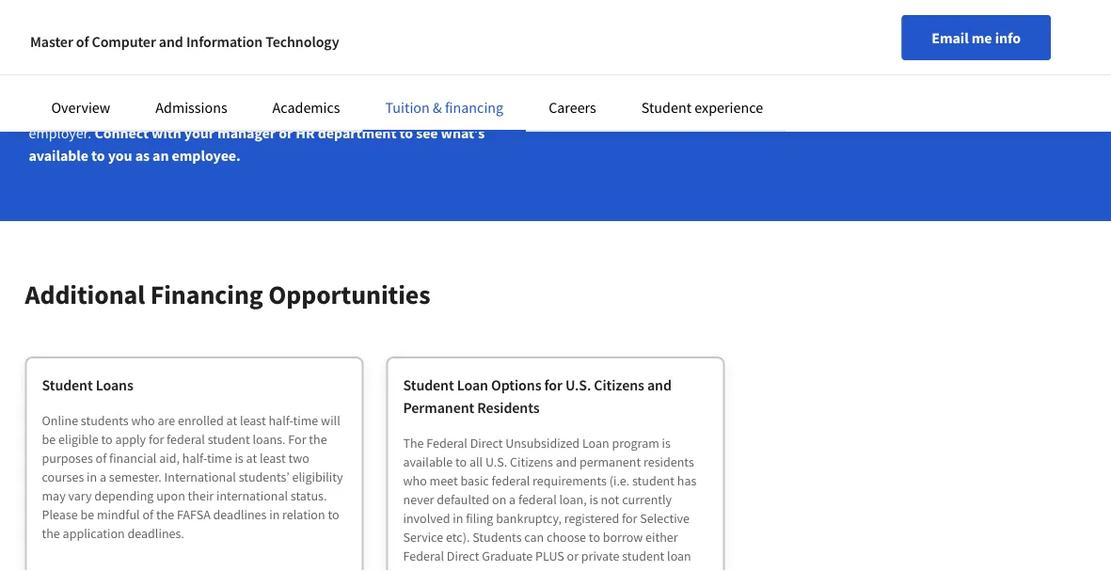 Task type: vqa. For each thing, say whether or not it's contained in the screenshot.
tuition & financing
yes



Task type: locate. For each thing, give the bounding box(es) containing it.
federal up funds
[[403, 548, 444, 565]]

their right from
[[480, 101, 510, 120]]

half-
[[269, 412, 293, 429], [182, 450, 207, 467]]

2 horizontal spatial may
[[356, 31, 383, 50]]

1 horizontal spatial core
[[513, 8, 540, 27]]

is inside online students who are enrolled at least half-time will be eligible to apply for federal student loans. for the purposes of financial aid, half-time is at least two courses in a semester. international students' eligibility may vary depending upon their international status. please be mindful of the fafsa deadlines in relation to the application deadlines.
[[235, 450, 244, 467]]

for
[[288, 431, 306, 448]]

to right relation
[[328, 506, 339, 523]]

and
[[159, 32, 183, 51], [648, 376, 672, 394], [556, 454, 577, 471]]

funds
[[403, 567, 434, 571]]

take up charged in the top of the page
[[355, 0, 382, 5]]

1 vertical spatial time
[[207, 450, 232, 467]]

2 horizontal spatial is
[[662, 435, 671, 452]]

0 horizontal spatial may
[[42, 488, 66, 505]]

be right must
[[115, 31, 130, 50]]

residents
[[478, 398, 540, 417]]

0 horizontal spatial and
[[159, 32, 183, 51]]

student
[[642, 98, 692, 117], [42, 376, 93, 394], [403, 376, 454, 394]]

who up apply
[[131, 412, 155, 429]]

2 vertical spatial may
[[42, 488, 66, 505]]

borrow
[[603, 529, 643, 546]]

in inside the federal direct unsubsidized loan program is available to all u.s. citizens and permanent residents who meet basic federal requirements (i.e. student has never defaulted on a federal loan, is not currently involved in filing bankruptcy, registered for selective service etc). students can choose to borrow either federal direct graduate plus or private student loan funds to supplement the unsubsidized loan
[[453, 510, 464, 527]]

student inside students will be billed only for the course units they take each semester. if a student needs to take a term off, they won't be charged during that term. the core courses must be taken in sequential order. students may not waive or replace more than two core courses.
[[29, 8, 77, 27]]

student experience
[[642, 98, 764, 117]]

connect with your manager or hr department to see what's available to you as an employee.
[[29, 123, 485, 165]]

least down loans.
[[260, 450, 286, 467]]

1 horizontal spatial time
[[293, 412, 318, 429]]

vary
[[68, 488, 92, 505]]

0 horizontal spatial who
[[131, 412, 155, 429]]

the federal direct unsubsidized loan program is available to all u.s. citizens and permanent residents who meet basic federal requirements (i.e. student has never defaulted on a federal loan, is not currently involved in filing bankruptcy, registered for selective service etc). students can choose to borrow either federal direct graduate plus or private student loan funds to supplement the unsubsidized loan
[[403, 435, 697, 571]]

1 vertical spatial may
[[88, 101, 115, 120]]

0 vertical spatial core
[[513, 8, 540, 27]]

semester. up that at the top
[[418, 0, 479, 5]]

waive
[[410, 31, 446, 50]]

student down either
[[623, 548, 665, 565]]

1 horizontal spatial the
[[486, 8, 510, 27]]

student up online
[[42, 376, 93, 394]]

students up graduate
[[473, 529, 522, 546]]

a up depending
[[100, 469, 106, 486]]

or down choose
[[567, 548, 579, 565]]

least
[[240, 412, 266, 429], [260, 450, 286, 467]]

at up students'
[[246, 450, 257, 467]]

financing
[[445, 98, 504, 117]]

semester. inside students will be billed only for the course units they take each semester. if a student needs to take a term off, they won't be charged during that term. the core courses must be taken in sequential order. students may not waive or replace more than two core courses.
[[418, 0, 479, 5]]

citizens up the "program"
[[594, 376, 645, 394]]

and up courses.
[[159, 32, 183, 51]]

reimbursement
[[347, 101, 444, 120]]

students up employer. at the top left
[[29, 101, 85, 120]]

0 horizontal spatial loan
[[457, 376, 489, 394]]

to left "seek"
[[254, 101, 267, 120]]

may
[[356, 31, 383, 50], [88, 101, 115, 120], [42, 488, 66, 505]]

is up students'
[[235, 450, 244, 467]]

courses down purposes
[[42, 469, 84, 486]]

1 vertical spatial federal
[[403, 548, 444, 565]]

1 vertical spatial unsubsidized
[[541, 567, 615, 571]]

1 horizontal spatial available
[[403, 454, 453, 471]]

core down computer
[[124, 54, 151, 72]]

loan,
[[560, 491, 587, 508]]

the down if
[[486, 8, 510, 27]]

time up for
[[293, 412, 318, 429]]

be
[[113, 0, 129, 5], [303, 8, 319, 27], [115, 31, 130, 50], [42, 431, 56, 448], [80, 506, 94, 523]]

registered
[[565, 510, 620, 527]]

upon
[[156, 488, 185, 505]]

2 horizontal spatial and
[[648, 376, 672, 394]]

least up loans.
[[240, 412, 266, 429]]

0 vertical spatial take
[[355, 0, 382, 5]]

not down (i.e.
[[601, 491, 620, 508]]

are
[[158, 412, 175, 429]]

available
[[29, 146, 88, 165], [403, 454, 453, 471]]

is up registered
[[590, 491, 599, 508]]

0 vertical spatial federal
[[167, 431, 205, 448]]

1 horizontal spatial or
[[449, 31, 463, 50]]

0 horizontal spatial available
[[29, 146, 88, 165]]

to down registered
[[589, 529, 601, 546]]

loan inside the federal direct unsubsidized loan program is available to all u.s. citizens and permanent residents who meet basic federal requirements (i.e. student has never defaulted on a federal loan, is not currently involved in filing bankruptcy, registered for selective service etc). students can choose to borrow either federal direct graduate plus or private student loan funds to supplement the unsubsidized loan
[[583, 435, 610, 452]]

requirements
[[533, 473, 607, 490]]

each
[[385, 0, 415, 5]]

1 vertical spatial the
[[403, 435, 424, 452]]

program
[[612, 435, 660, 452]]

1 vertical spatial citizens
[[510, 454, 553, 471]]

courses
[[29, 31, 77, 50], [42, 469, 84, 486]]

0 horizontal spatial their
[[188, 488, 214, 505]]

2 vertical spatial and
[[556, 454, 577, 471]]

citizens inside student loan options for u.s. citizens and permanent residents
[[594, 376, 645, 394]]

careers
[[549, 98, 597, 117]]

to right funds
[[437, 567, 449, 571]]

federal up on
[[492, 473, 530, 490]]

0 horizontal spatial not
[[386, 31, 407, 50]]

0 vertical spatial unsubsidized
[[506, 435, 580, 452]]

0 horizontal spatial two
[[97, 54, 121, 72]]

1 vertical spatial courses
[[42, 469, 84, 486]]

for down are at the bottom left of the page
[[149, 431, 164, 448]]

0 vertical spatial and
[[159, 32, 183, 51]]

to left all
[[456, 454, 467, 471]]

meet
[[430, 473, 458, 490]]

2 horizontal spatial or
[[567, 548, 579, 565]]

students
[[81, 412, 129, 429]]

student up currently
[[633, 473, 675, 490]]

federal
[[427, 435, 468, 452], [403, 548, 444, 565]]

2 horizontal spatial student
[[642, 98, 692, 117]]

may up please
[[42, 488, 66, 505]]

taken
[[133, 31, 169, 50]]

student down enrolled
[[208, 431, 250, 448]]

core right term.
[[513, 8, 540, 27]]

federal up the bankruptcy, at the bottom of the page
[[519, 491, 557, 508]]

permanent
[[580, 454, 641, 471]]

or inside the federal direct unsubsidized loan program is available to all u.s. citizens and permanent residents who meet basic federal requirements (i.e. student has never defaulted on a federal loan, is not currently involved in filing bankruptcy, registered for selective service etc). students can choose to borrow either federal direct graduate plus or private student loan funds to supplement the unsubsidized loan
[[567, 548, 579, 565]]

1 horizontal spatial loan
[[583, 435, 610, 452]]

may down charged in the top of the page
[[356, 31, 383, 50]]

have
[[118, 101, 148, 120]]

1 horizontal spatial citizens
[[594, 376, 645, 394]]

take
[[355, 0, 382, 5], [137, 8, 164, 27]]

course
[[245, 0, 287, 5]]

at right enrolled
[[226, 412, 237, 429]]

1 horizontal spatial two
[[288, 450, 309, 467]]

on
[[492, 491, 507, 508]]

academics link
[[273, 98, 340, 117]]

tuition & financing link
[[386, 98, 504, 117]]

two down for
[[288, 450, 309, 467]]

computer
[[92, 32, 156, 51]]

0 horizontal spatial of
[[76, 32, 89, 51]]

1 vertical spatial will
[[321, 412, 341, 429]]

unsubsidized down private
[[541, 567, 615, 571]]

in up courses.
[[172, 31, 184, 50]]

1 vertical spatial two
[[288, 450, 309, 467]]

seek
[[270, 101, 299, 120]]

won't
[[265, 8, 300, 27]]

time
[[293, 412, 318, 429], [207, 450, 232, 467]]

courses up "more"
[[29, 31, 77, 50]]

direct down etc).
[[447, 548, 480, 565]]

1 horizontal spatial student
[[403, 376, 454, 394]]

available down employer. at the top left
[[29, 146, 88, 165]]

1 horizontal spatial at
[[246, 450, 257, 467]]

available inside the federal direct unsubsidized loan program is available to all u.s. citizens and permanent residents who meet basic federal requirements (i.e. student has never defaulted on a federal loan, is not currently involved in filing bankruptcy, registered for selective service etc). students can choose to borrow either federal direct graduate plus or private student loan funds to supplement the unsubsidized loan
[[403, 454, 453, 471]]

0 horizontal spatial or
[[279, 123, 293, 142]]

0 horizontal spatial will
[[88, 0, 110, 5]]

not down during
[[386, 31, 407, 50]]

1 horizontal spatial is
[[590, 491, 599, 508]]

two inside students will be billed only for the course units they take each semester. if a student needs to take a term off, they won't be charged during that term. the core courses must be taken in sequential order. students may not waive or replace more than two core courses.
[[97, 54, 121, 72]]

will up eligibility
[[321, 412, 341, 429]]

1 vertical spatial and
[[648, 376, 672, 394]]

0 vertical spatial u.s.
[[566, 376, 591, 394]]

may inside students may have the opportunity to seek tuition reimbursement from their employer.
[[88, 101, 115, 120]]

direct up all
[[470, 435, 503, 452]]

a down only
[[167, 8, 175, 27]]

in up etc).
[[453, 510, 464, 527]]

or down term.
[[449, 31, 463, 50]]

1 horizontal spatial may
[[88, 101, 115, 120]]

of down eligible
[[96, 450, 107, 467]]

0 vertical spatial loan
[[457, 376, 489, 394]]

1 horizontal spatial half-
[[269, 412, 293, 429]]

their down international
[[188, 488, 214, 505]]

you
[[108, 146, 132, 165]]

for up borrow
[[622, 510, 638, 527]]

online students who are enrolled at least half-time will be eligible to apply for federal student loans. for the purposes of financial aid, half-time is at least two courses in a semester. international students' eligibility may vary depending upon their international status. please be mindful of the fafsa deadlines in relation to the application deadlines.
[[42, 412, 343, 542]]

0 horizontal spatial at
[[226, 412, 237, 429]]

is up residents
[[662, 435, 671, 452]]

0 horizontal spatial take
[[137, 8, 164, 27]]

to up computer
[[121, 8, 134, 27]]

1 horizontal spatial will
[[321, 412, 341, 429]]

0 vertical spatial the
[[486, 8, 510, 27]]

direct
[[470, 435, 503, 452], [447, 548, 480, 565]]

1 vertical spatial loan
[[583, 435, 610, 452]]

will up needs
[[88, 0, 110, 5]]

0 horizontal spatial student
[[42, 376, 93, 394]]

a inside online students who are enrolled at least half-time will be eligible to apply for federal student loans. for the purposes of financial aid, half-time is at least two courses in a semester. international students' eligibility may vary depending upon their international status. please be mindful of the fafsa deadlines in relation to the application deadlines.
[[100, 469, 106, 486]]

unsubsidized up the requirements
[[506, 435, 580, 452]]

1 horizontal spatial they
[[325, 0, 352, 5]]

student up master
[[29, 8, 77, 27]]

0 vertical spatial half-
[[269, 412, 293, 429]]

who inside online students who are enrolled at least half-time will be eligible to apply for federal student loans. for the purposes of financial aid, half-time is at least two courses in a semester. international students' eligibility may vary depending upon their international status. please be mindful of the fafsa deadlines in relation to the application deadlines.
[[131, 412, 155, 429]]

depending
[[94, 488, 154, 505]]

0 vertical spatial available
[[29, 146, 88, 165]]

or
[[449, 31, 463, 50], [279, 123, 293, 142], [567, 548, 579, 565]]

citizens up the requirements
[[510, 454, 553, 471]]

1 vertical spatial who
[[403, 473, 427, 490]]

half- up international
[[182, 450, 207, 467]]

federal down permanent
[[427, 435, 468, 452]]

not inside the federal direct unsubsidized loan program is available to all u.s. citizens and permanent residents who meet basic federal requirements (i.e. student has never defaulted on a federal loan, is not currently involved in filing bankruptcy, registered for selective service etc). students can choose to borrow either federal direct graduate plus or private student loan funds to supplement the unsubsidized loan
[[601, 491, 620, 508]]

in
[[172, 31, 184, 50], [87, 469, 97, 486], [269, 506, 280, 523], [453, 510, 464, 527]]

0 vertical spatial may
[[356, 31, 383, 50]]

they
[[325, 0, 352, 5], [234, 8, 262, 27]]

0 vertical spatial semester.
[[418, 0, 479, 5]]

will
[[88, 0, 110, 5], [321, 412, 341, 429]]

1 vertical spatial federal
[[492, 473, 530, 490]]

may inside online students who are enrolled at least half-time will be eligible to apply for federal student loans. for the purposes of financial aid, half-time is at least two courses in a semester. international students' eligibility may vary depending upon their international status. please be mindful of the fafsa deadlines in relation to the application deadlines.
[[42, 488, 66, 505]]

take down billed
[[137, 8, 164, 27]]

units
[[290, 0, 322, 5]]

1 horizontal spatial their
[[480, 101, 510, 120]]

0 vertical spatial at
[[226, 412, 237, 429]]

courses inside students will be billed only for the course units they take each semester. if a student needs to take a term off, they won't be charged during that term. the core courses must be taken in sequential order. students may not waive or replace more than two core courses.
[[29, 31, 77, 50]]

0 vertical spatial they
[[325, 0, 352, 5]]

1 vertical spatial not
[[601, 491, 620, 508]]

0 vertical spatial not
[[386, 31, 407, 50]]

0 vertical spatial courses
[[29, 31, 77, 50]]

two down must
[[97, 54, 121, 72]]

1 horizontal spatial and
[[556, 454, 577, 471]]

they up charged in the top of the page
[[325, 0, 352, 5]]

1 vertical spatial direct
[[447, 548, 480, 565]]

(i.e.
[[610, 473, 630, 490]]

0 horizontal spatial they
[[234, 8, 262, 27]]

the down plus
[[520, 567, 538, 571]]

u.s. inside student loan options for u.s. citizens and permanent residents
[[566, 376, 591, 394]]

0 vertical spatial federal
[[427, 435, 468, 452]]

the
[[222, 0, 242, 5], [151, 101, 172, 120], [309, 431, 327, 448], [156, 506, 174, 523], [42, 525, 60, 542], [520, 567, 538, 571]]

student left experience
[[642, 98, 692, 117]]

0 horizontal spatial u.s.
[[486, 454, 508, 471]]

the
[[486, 8, 510, 27], [403, 435, 424, 452]]

the inside the federal direct unsubsidized loan program is available to all u.s. citizens and permanent residents who meet basic federal requirements (i.e. student has never defaulted on a federal loan, is not currently involved in filing bankruptcy, registered for selective service etc). students can choose to borrow either federal direct graduate plus or private student loan funds to supplement the unsubsidized loan
[[403, 435, 424, 452]]

students
[[29, 0, 85, 5], [296, 31, 353, 50], [29, 101, 85, 120], [473, 529, 522, 546]]

student up permanent
[[403, 376, 454, 394]]

u.s. right the options
[[566, 376, 591, 394]]

to left see on the left of the page
[[400, 123, 413, 142]]

of up deadlines.
[[143, 506, 154, 523]]

semester.
[[418, 0, 479, 5], [109, 469, 162, 486]]

may up connect
[[88, 101, 115, 120]]

1 vertical spatial available
[[403, 454, 453, 471]]

1 horizontal spatial take
[[355, 0, 382, 5]]

the inside students will be billed only for the course units they take each semester. if a student needs to take a term off, they won't be charged during that term. the core courses must be taken in sequential order. students may not waive or replace more than two core courses.
[[222, 0, 242, 5]]

0 vertical spatial of
[[76, 32, 89, 51]]

department
[[318, 123, 397, 142]]

for up the off,
[[201, 0, 219, 5]]

the up the off,
[[222, 0, 242, 5]]

overview
[[51, 98, 110, 117]]

1 vertical spatial take
[[137, 8, 164, 27]]

defaulted
[[437, 491, 490, 508]]

and up the "program"
[[648, 376, 672, 394]]

0 horizontal spatial half-
[[182, 450, 207, 467]]

during
[[376, 8, 417, 27]]

1 vertical spatial their
[[188, 488, 214, 505]]

eligible
[[58, 431, 99, 448]]

student loans
[[42, 376, 133, 394]]

of
[[76, 32, 89, 51], [96, 450, 107, 467], [143, 506, 154, 523]]

the down please
[[42, 525, 60, 542]]

0 vertical spatial two
[[97, 54, 121, 72]]

student for student loans
[[42, 376, 93, 394]]

for right the options
[[545, 376, 563, 394]]

who up never
[[403, 473, 427, 490]]

tuition
[[302, 101, 344, 120]]

or left the hr
[[279, 123, 293, 142]]

students inside the federal direct unsubsidized loan program is available to all u.s. citizens and permanent residents who meet basic federal requirements (i.e. student has never defaulted on a federal loan, is not currently involved in filing bankruptcy, registered for selective service etc). students can choose to borrow either federal direct graduate plus or private student loan funds to supplement the unsubsidized loan
[[473, 529, 522, 546]]

0 vertical spatial will
[[88, 0, 110, 5]]

1 horizontal spatial not
[[601, 491, 620, 508]]

0 horizontal spatial citizens
[[510, 454, 553, 471]]

student inside student loan options for u.s. citizens and permanent residents
[[403, 376, 454, 394]]

2 vertical spatial of
[[143, 506, 154, 523]]

1 vertical spatial they
[[234, 8, 262, 27]]

u.s.
[[566, 376, 591, 394], [486, 454, 508, 471]]

1 vertical spatial u.s.
[[486, 454, 508, 471]]

students may have the opportunity to seek tuition reimbursement from their employer.
[[29, 101, 510, 142]]

half- up loans.
[[269, 412, 293, 429]]

of up than on the top
[[76, 32, 89, 51]]

1 vertical spatial core
[[124, 54, 151, 72]]

student inside online students who are enrolled at least half-time will be eligible to apply for federal student loans. for the purposes of financial aid, half-time is at least two courses in a semester. international students' eligibility may vary depending upon their international status. please be mindful of the fafsa deadlines in relation to the application deadlines.
[[208, 431, 250, 448]]

1 horizontal spatial who
[[403, 473, 427, 490]]

courses inside online students who are enrolled at least half-time will be eligible to apply for federal student loans. for the purposes of financial aid, half-time is at least two courses in a semester. international students' eligibility may vary depending upon their international status. please be mindful of the fafsa deadlines in relation to the application deadlines.
[[42, 469, 84, 486]]

all
[[470, 454, 483, 471]]

the down permanent
[[403, 435, 424, 452]]

who inside the federal direct unsubsidized loan program is available to all u.s. citizens and permanent residents who meet basic federal requirements (i.e. student has never defaulted on a federal loan, is not currently involved in filing bankruptcy, registered for selective service etc). students can choose to borrow either federal direct graduate plus or private student loan funds to supplement the unsubsidized loan
[[403, 473, 427, 490]]

or inside connect with your manager or hr department to see what's available to you as an employee.
[[279, 123, 293, 142]]

employer.
[[29, 123, 92, 142]]

not
[[386, 31, 407, 50], [601, 491, 620, 508]]

federal down enrolled
[[167, 431, 205, 448]]

only
[[171, 0, 198, 5]]

and up the requirements
[[556, 454, 577, 471]]

2 vertical spatial or
[[567, 548, 579, 565]]

1 vertical spatial or
[[279, 123, 293, 142]]

u.s. right all
[[486, 454, 508, 471]]

the up with
[[151, 101, 172, 120]]

application
[[63, 525, 125, 542]]

semester. down financial
[[109, 469, 162, 486]]

loans
[[96, 376, 133, 394]]

eligibility
[[292, 469, 343, 486]]

at
[[226, 412, 237, 429], [246, 450, 257, 467]]

a right on
[[509, 491, 516, 508]]

they down course on the top left of page
[[234, 8, 262, 27]]



Task type: describe. For each thing, give the bounding box(es) containing it.
be up "application" in the bottom of the page
[[80, 506, 94, 523]]

never
[[403, 491, 434, 508]]

0 vertical spatial least
[[240, 412, 266, 429]]

term
[[178, 8, 208, 27]]

admissions link
[[156, 98, 227, 117]]

semester. inside online students who are enrolled at least half-time will be eligible to apply for federal student loans. for the purposes of financial aid, half-time is at least two courses in a semester. international students' eligibility may vary depending upon their international status. please be mindful of the fafsa deadlines in relation to the application deadlines.
[[109, 469, 162, 486]]

experience
[[695, 98, 764, 117]]

international
[[217, 488, 288, 505]]

and inside student loan options for u.s. citizens and permanent residents
[[648, 376, 672, 394]]

be down online
[[42, 431, 56, 448]]

loan inside student loan options for u.s. citizens and permanent residents
[[457, 376, 489, 394]]

term.
[[449, 8, 483, 27]]

the right for
[[309, 431, 327, 448]]

must
[[80, 31, 112, 50]]

0 horizontal spatial core
[[124, 54, 151, 72]]

loan
[[668, 548, 692, 565]]

a inside the federal direct unsubsidized loan program is available to all u.s. citizens and permanent residents who meet basic federal requirements (i.e. student has never defaulted on a federal loan, is not currently involved in filing bankruptcy, registered for selective service etc). students can choose to borrow either federal direct graduate plus or private student loan funds to supplement the unsubsidized loan
[[509, 491, 516, 508]]

in inside students will be billed only for the course units they take each semester. if a student needs to take a term off, they won't be charged during that term. the core courses must be taken in sequential order. students may not waive or replace more than two core courses.
[[172, 31, 184, 50]]

graduate
[[482, 548, 533, 565]]

financial
[[109, 450, 157, 467]]

academics
[[273, 98, 340, 117]]

0 horizontal spatial time
[[207, 450, 232, 467]]

students up master
[[29, 0, 85, 5]]

that
[[420, 8, 446, 27]]

residents
[[644, 454, 695, 471]]

students inside students may have the opportunity to seek tuition reimbursement from their employer.
[[29, 101, 85, 120]]

federal inside online students who are enrolled at least half-time will be eligible to apply for federal student loans. for the purposes of financial aid, half-time is at least two courses in a semester. international students' eligibility may vary depending upon their international status. please be mindful of the fafsa deadlines in relation to the application deadlines.
[[167, 431, 205, 448]]

tuition
[[386, 98, 430, 117]]

employee.
[[172, 146, 241, 165]]

2 vertical spatial federal
[[519, 491, 557, 508]]

student experience link
[[642, 98, 764, 117]]

permanent
[[403, 398, 475, 417]]

charged
[[322, 8, 373, 27]]

to inside students may have the opportunity to seek tuition reimbursement from their employer.
[[254, 101, 267, 120]]

what's
[[441, 123, 485, 142]]

be up needs
[[113, 0, 129, 5]]

or inside students will be billed only for the course units they take each semester. if a student needs to take a term off, they won't be charged during that term. the core courses must be taken in sequential order. students may not waive or replace more than two core courses.
[[449, 31, 463, 50]]

additional
[[25, 278, 145, 311]]

apply
[[115, 431, 146, 448]]

plus
[[536, 548, 565, 565]]

their inside students may have the opportunity to seek tuition reimbursement from their employer.
[[480, 101, 510, 120]]

info
[[996, 28, 1021, 47]]

service
[[403, 529, 444, 546]]

private
[[582, 548, 620, 565]]

student for student loan options for u.s. citizens and permanent residents
[[403, 376, 454, 394]]

student for student experience
[[642, 98, 692, 117]]

students will be billed only for the course units they take each semester. if a student needs to take a term off, they won't be charged during that term. the core courses must be taken in sequential order. students may not waive or replace more than two core courses.
[[29, 0, 540, 72]]

may inside students will be billed only for the course units they take each semester. if a student needs to take a term off, they won't be charged during that term. the core courses must be taken in sequential order. students may not waive or replace more than two core courses.
[[356, 31, 383, 50]]

replace
[[466, 31, 512, 50]]

a right if
[[493, 0, 501, 5]]

me
[[972, 28, 993, 47]]

overview link
[[51, 98, 110, 117]]

students'
[[239, 469, 290, 486]]

supplement
[[451, 567, 518, 571]]

1 vertical spatial at
[[246, 450, 257, 467]]

purposes
[[42, 450, 93, 467]]

careers link
[[549, 98, 597, 117]]

the down upon
[[156, 506, 174, 523]]

for inside the federal direct unsubsidized loan program is available to all u.s. citizens and permanent residents who meet basic federal requirements (i.e. student has never defaulted on a federal loan, is not currently involved in filing bankruptcy, registered for selective service etc). students can choose to borrow either federal direct graduate plus or private student loan funds to supplement the unsubsidized loan
[[622, 510, 638, 527]]

involved
[[403, 510, 450, 527]]

an
[[153, 146, 169, 165]]

as
[[135, 146, 150, 165]]

has
[[678, 473, 697, 490]]

financing
[[150, 278, 263, 311]]

for inside students will be billed only for the course units they take each semester. if a student needs to take a term off, they won't be charged during that term. the core courses must be taken in sequential order. students may not waive or replace more than two core courses.
[[201, 0, 219, 5]]

the inside the federal direct unsubsidized loan program is available to all u.s. citizens and permanent residents who meet basic federal requirements (i.e. student has never defaulted on a federal loan, is not currently involved in filing bankruptcy, registered for selective service etc). students can choose to borrow either federal direct graduate plus or private student loan funds to supplement the unsubsidized loan
[[520, 567, 538, 571]]

from
[[447, 101, 477, 120]]

u.s. inside the federal direct unsubsidized loan program is available to all u.s. citizens and permanent residents who meet basic federal requirements (i.e. student has never defaulted on a federal loan, is not currently involved in filing bankruptcy, registered for selective service etc). students can choose to borrow either federal direct graduate plus or private student loan funds to supplement the unsubsidized loan
[[486, 454, 508, 471]]

needs
[[80, 8, 118, 27]]

students down charged in the top of the page
[[296, 31, 353, 50]]

student loan options for u.s. citizens and permanent residents
[[403, 376, 672, 417]]

be down 'units'
[[303, 8, 319, 27]]

information
[[186, 32, 263, 51]]

please
[[42, 506, 78, 523]]

email me info
[[932, 28, 1021, 47]]

either
[[646, 529, 678, 546]]

0 vertical spatial direct
[[470, 435, 503, 452]]

admissions
[[156, 98, 227, 117]]

choose
[[547, 529, 587, 546]]

1 vertical spatial half-
[[182, 450, 207, 467]]

hr
[[296, 123, 315, 142]]

to down students
[[101, 431, 113, 448]]

1 vertical spatial least
[[260, 450, 286, 467]]

to inside students will be billed only for the course units they take each semester. if a student needs to take a term off, they won't be charged during that term. the core courses must be taken in sequential order. students may not waive or replace more than two core courses.
[[121, 8, 134, 27]]

the inside students may have the opportunity to seek tuition reimbursement from their employer.
[[151, 101, 172, 120]]

basic
[[461, 473, 489, 490]]

online
[[42, 412, 78, 429]]

and inside the federal direct unsubsidized loan program is available to all u.s. citizens and permanent residents who meet basic federal requirements (i.e. student has never defaulted on a federal loan, is not currently involved in filing bankruptcy, registered for selective service etc). students can choose to borrow either federal direct graduate plus or private student loan funds to supplement the unsubsidized loan
[[556, 454, 577, 471]]

not inside students will be billed only for the course units they take each semester. if a student needs to take a term off, they won't be charged during that term. the core courses must be taken in sequential order. students may not waive or replace more than two core courses.
[[386, 31, 407, 50]]

citizens inside the federal direct unsubsidized loan program is available to all u.s. citizens and permanent residents who meet basic federal requirements (i.e. student has never defaulted on a federal loan, is not currently involved in filing bankruptcy, registered for selective service etc). students can choose to borrow either federal direct graduate plus or private student loan funds to supplement the unsubsidized loan
[[510, 454, 553, 471]]

order.
[[256, 31, 293, 50]]

additional financing opportunities
[[25, 278, 431, 311]]

sequential
[[187, 31, 253, 50]]

aid,
[[159, 450, 180, 467]]

if
[[482, 0, 490, 5]]

two inside online students who are enrolled at least half-time will be eligible to apply for federal student loans. for the purposes of financial aid, half-time is at least two courses in a semester. international students' eligibility may vary depending upon their international status. please be mindful of the fafsa deadlines in relation to the application deadlines.
[[288, 450, 309, 467]]

billed
[[132, 0, 168, 5]]

0 vertical spatial time
[[293, 412, 318, 429]]

technology
[[266, 32, 339, 51]]

relation
[[283, 506, 325, 523]]

2 horizontal spatial of
[[143, 506, 154, 523]]

in up vary
[[87, 469, 97, 486]]

filing
[[466, 510, 494, 527]]

deadlines
[[213, 506, 267, 523]]

the inside students will be billed only for the course units they take each semester. if a student needs to take a term off, they won't be charged during that term. the core courses must be taken in sequential order. students may not waive or replace more than two core courses.
[[486, 8, 510, 27]]

etc).
[[446, 529, 470, 546]]

tuition & financing
[[386, 98, 504, 117]]

1 horizontal spatial of
[[96, 450, 107, 467]]

fafsa
[[177, 506, 211, 523]]

with
[[152, 123, 181, 142]]

in down the international
[[269, 506, 280, 523]]

email
[[932, 28, 969, 47]]

master
[[30, 32, 73, 51]]

opportunity
[[175, 101, 251, 120]]

to left you at the left of page
[[91, 146, 105, 165]]

can
[[525, 529, 544, 546]]

available inside connect with your manager or hr department to see what's available to you as an employee.
[[29, 146, 88, 165]]

will inside online students who are enrolled at least half-time will be eligible to apply for federal student loans. for the purposes of financial aid, half-time is at least two courses in a semester. international students' eligibility may vary depending upon their international status. please be mindful of the fafsa deadlines in relation to the application deadlines.
[[321, 412, 341, 429]]

more
[[29, 54, 62, 72]]

connect
[[95, 123, 149, 142]]

&
[[433, 98, 442, 117]]

for inside online students who are enrolled at least half-time will be eligible to apply for federal student loans. for the purposes of financial aid, half-time is at least two courses in a semester. international students' eligibility may vary depending upon their international status. please be mindful of the fafsa deadlines in relation to the application deadlines.
[[149, 431, 164, 448]]

their inside online students who are enrolled at least half-time will be eligible to apply for federal student loans. for the purposes of financial aid, half-time is at least two courses in a semester. international students' eligibility may vary depending upon their international status. please be mindful of the fafsa deadlines in relation to the application deadlines.
[[188, 488, 214, 505]]

will inside students will be billed only for the course units they take each semester. if a student needs to take a term off, they won't be charged during that term. the core courses must be taken in sequential order. students may not waive or replace more than two core courses.
[[88, 0, 110, 5]]

enrolled
[[178, 412, 224, 429]]

mindful
[[97, 506, 140, 523]]

for inside student loan options for u.s. citizens and permanent residents
[[545, 376, 563, 394]]



